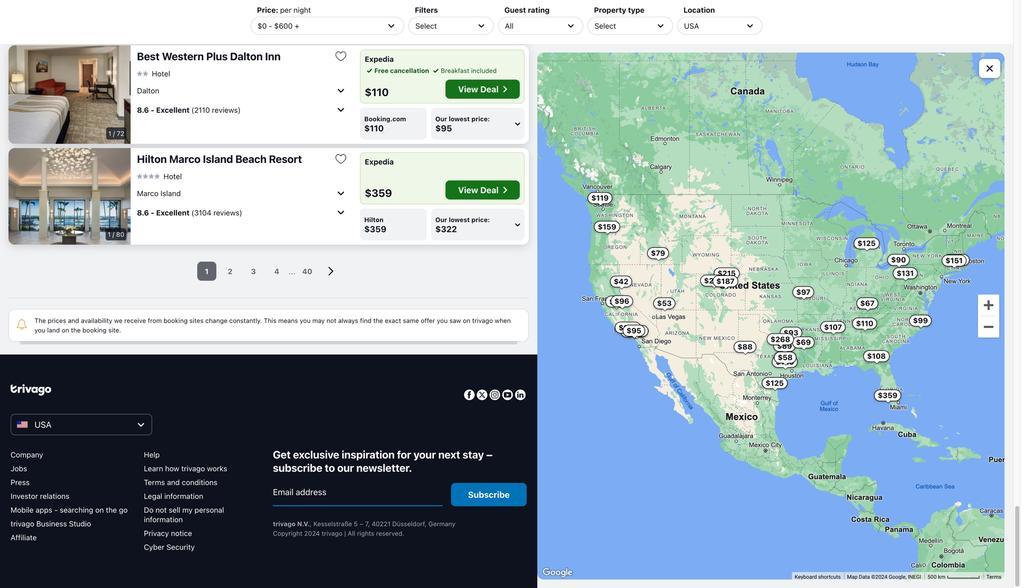 Task type: describe. For each thing, give the bounding box(es) containing it.
not inside the prices and availability we receive from booking sites change constantly. this means you may not always find the exact same offer you saw on trivago when you land on the booking site.
[[327, 317, 336, 324]]

- for 8.6 - excellent (3104 reviews)
[[151, 208, 154, 217]]

$42
[[614, 277, 629, 286]]

marco inside button
[[137, 189, 159, 198]]

(3104
[[191, 208, 211, 217]]

privacy
[[144, 529, 169, 538]]

mobile
[[11, 506, 34, 515]]

$88 button
[[734, 341, 756, 353]]

get
[[273, 449, 291, 461]]

next image
[[322, 262, 340, 280]]

trivago inside button
[[364, 12, 387, 20]]

$108
[[867, 352, 886, 361]]

view deal for $359
[[458, 185, 499, 195]]

included
[[471, 67, 497, 74]]

$600
[[274, 21, 293, 30]]

for
[[397, 449, 411, 461]]

beach
[[235, 153, 267, 165]]

$126
[[776, 358, 794, 366]]

availability
[[81, 317, 112, 324]]

lowest inside our lowest price: $34
[[449, 12, 470, 20]]

legal information link
[[144, 492, 203, 501]]

select for property type
[[595, 21, 616, 30]]

personal
[[195, 506, 224, 515]]

Email address email field
[[273, 483, 443, 507]]

$112 button
[[624, 325, 649, 337]]

price: per night
[[257, 6, 311, 14]]

works
[[207, 464, 227, 473]]

type
[[628, 6, 645, 14]]

property
[[594, 6, 626, 14]]

$204
[[704, 276, 724, 285]]

per
[[280, 6, 292, 14]]

marco island button
[[137, 185, 347, 202]]

$99
[[913, 316, 928, 325]]

hotel button for hilton
[[137, 172, 182, 181]]

reserved.
[[376, 530, 404, 537]]

$79
[[651, 249, 665, 258]]

offer
[[421, 317, 435, 324]]

terms link
[[987, 574, 1002, 580]]

n.v.
[[297, 520, 310, 528]]

my
[[182, 506, 193, 515]]

2 horizontal spatial on
[[463, 317, 470, 324]]

best western plus dalton inn button
[[137, 50, 326, 63]]

excellent for marco
[[156, 208, 190, 217]]

...
[[289, 266, 296, 276]]

$110 button
[[853, 318, 877, 330]]

view deal for $110
[[458, 84, 499, 94]]

- inside company jobs press investor relations mobile apps - searching on the go trivago business studio affiliate
[[54, 506, 58, 515]]

- for $0 - $600 +
[[269, 21, 272, 30]]

kesselstraße
[[314, 520, 352, 528]]

$110 inside booking.com $110
[[364, 123, 384, 133]]

our lowest price: $95
[[435, 115, 490, 133]]

searching
[[60, 506, 93, 515]]

how
[[165, 464, 179, 473]]

notice
[[171, 529, 192, 538]]

0 horizontal spatial $125 button
[[762, 378, 788, 389]]

trivago inside help learn how trivago works terms and conditions legal information do not sell my personal information privacy notice cyber security
[[181, 464, 205, 473]]

breakfast included
[[441, 67, 497, 74]]

view for $110
[[458, 84, 478, 94]]

$159
[[598, 222, 616, 231]]

$34
[[435, 20, 452, 31]]

trivago inside the prices and availability we receive from booking sites change constantly. this means you may not always find the exact same offer you saw on trivago when you land on the booking site.
[[472, 317, 493, 324]]

/ for best western plus dalton inn
[[113, 130, 115, 137]]

copyright
[[273, 530, 302, 537]]

do not sell my personal information button
[[144, 506, 264, 525]]

go
[[119, 506, 128, 515]]

$112
[[628, 327, 645, 336]]

8.6 for hilton marco island beach resort
[[137, 208, 149, 217]]

inn
[[265, 50, 281, 62]]

help link
[[144, 451, 160, 459]]

$107
[[824, 323, 842, 332]]

0 vertical spatial the
[[373, 317, 383, 324]]

select for filters
[[415, 21, 437, 30]]

resort
[[269, 153, 302, 165]]

hotel button for best
[[137, 69, 170, 78]]

change
[[205, 317, 228, 324]]

1 horizontal spatial you
[[300, 317, 311, 324]]

on inside company jobs press investor relations mobile apps - searching on the go trivago business studio affiliate
[[95, 506, 104, 515]]

hilton marco island beach resort, (marco island, usa) image
[[8, 148, 131, 245]]

40 button
[[298, 262, 317, 281]]

relations
[[40, 492, 69, 501]]

next
[[438, 449, 460, 461]]

plus
[[206, 50, 228, 62]]

keyboard
[[795, 574, 817, 580]]

breakfast included button
[[431, 66, 497, 75]]

expedia for best western plus dalton inn
[[365, 55, 394, 63]]

keyboard shortcuts
[[795, 574, 841, 580]]

hotel for marco
[[164, 172, 182, 181]]

8.6 for best western plus dalton inn
[[137, 106, 149, 114]]

and inside help learn how trivago works terms and conditions legal information do not sell my personal information privacy notice cyber security
[[167, 478, 180, 487]]

500 km button
[[925, 573, 984, 581]]

cancellation
[[390, 67, 429, 74]]

$95 inside button
[[627, 326, 641, 335]]

this
[[264, 317, 277, 324]]

|
[[344, 530, 346, 537]]

dalton inside button
[[137, 86, 159, 95]]

marco island
[[137, 189, 181, 198]]

$159 button
[[594, 221, 620, 233]]

- for 8.6 - excellent (2110 reviews)
[[151, 106, 154, 114]]

+
[[295, 21, 299, 30]]

$268 button
[[767, 334, 794, 345]]

1 horizontal spatial terms
[[987, 574, 1002, 580]]

– inside trivago n.v. , kesselstraße 5 – 7, 40221 düsseldorf, germany copyright 2024 trivago | all rights reserved.
[[360, 520, 363, 528]]

company
[[11, 451, 43, 459]]

terms inside help learn how trivago works terms and conditions legal information do not sell my personal information privacy notice cyber security
[[144, 478, 165, 487]]

guest
[[505, 6, 526, 14]]

island inside button
[[203, 153, 233, 165]]

1 vertical spatial the
[[71, 327, 81, 334]]

lowest for hilton marco island beach resort
[[449, 216, 470, 224]]

and inside the prices and availability we receive from booking sites change constantly. this means you may not always find the exact same offer you saw on trivago when you land on the booking site.
[[68, 317, 79, 324]]

$58 button
[[774, 352, 797, 364]]

hilton marco island beach resort button
[[137, 152, 326, 166]]

– inside 'get exclusive inspiration for your next stay – subscribe to our newsletter.'
[[486, 449, 493, 461]]

8.6 - excellent (3104 reviews)
[[137, 208, 242, 217]]

$239
[[624, 327, 644, 336]]

marco inside button
[[169, 153, 201, 165]]

$359 for $110
[[878, 391, 898, 400]]

$90
[[891, 256, 906, 264]]

nugget casino resort, (sparks, usa) image
[[8, 0, 131, 41]]

investor relations link
[[11, 492, 69, 501]]

$359 button
[[874, 390, 901, 402]]

$90 button
[[888, 254, 910, 266]]

0 vertical spatial $359
[[365, 187, 392, 199]]

reviews) for island
[[213, 208, 242, 217]]

trivago inside company jobs press investor relations mobile apps - searching on the go trivago business studio affiliate
[[11, 520, 34, 528]]

subscribe
[[468, 490, 510, 500]]

stay
[[463, 449, 484, 461]]

dalton button
[[137, 82, 347, 99]]

hilton for hilton $359
[[364, 216, 384, 224]]

conditions
[[182, 478, 217, 487]]

always
[[338, 317, 358, 324]]

business
[[36, 520, 67, 528]]



Task type: locate. For each thing, give the bounding box(es) containing it.
view for $359
[[458, 185, 478, 195]]

0 horizontal spatial booking
[[82, 327, 107, 334]]

–
[[486, 449, 493, 461], [360, 520, 363, 528]]

2 horizontal spatial the
[[373, 317, 383, 324]]

$110 inside the $110 $359
[[856, 319, 874, 328]]

constantly.
[[229, 317, 262, 324]]

trivago down kesselstraße
[[322, 530, 343, 537]]

map region
[[537, 53, 1005, 580]]

0 horizontal spatial and
[[68, 317, 79, 324]]

2 horizontal spatial you
[[437, 317, 448, 324]]

the
[[35, 317, 46, 324]]

2 view deal from the top
[[458, 185, 499, 195]]

information down terms and conditions link
[[164, 492, 203, 501]]

$149 button
[[944, 254, 970, 266]]

apps
[[36, 506, 52, 515]]

booking.com $110
[[364, 115, 406, 133]]

best western plus dalton inn, (dalton, usa) image
[[8, 45, 131, 144]]

0 horizontal spatial all
[[348, 530, 355, 537]]

lowest up $322 at the left top
[[449, 216, 470, 224]]

1 vertical spatial hotel
[[164, 172, 182, 181]]

1 vertical spatial expedia
[[365, 157, 394, 166]]

0 horizontal spatial on
[[62, 327, 69, 334]]

booking
[[164, 317, 188, 324], [82, 327, 107, 334]]

1 horizontal spatial marco
[[169, 153, 201, 165]]

hotel button up marco island
[[137, 172, 182, 181]]

1 vertical spatial dalton
[[137, 86, 159, 95]]

not
[[327, 317, 336, 324], [156, 506, 167, 515]]

2 lowest from the top
[[449, 115, 470, 123]]

2 hotel button from the top
[[137, 172, 182, 181]]

1 vertical spatial price:
[[472, 115, 490, 123]]

1 inside button
[[205, 267, 209, 276]]

the
[[373, 317, 383, 324], [71, 327, 81, 334], [106, 506, 117, 515]]

0 vertical spatial view
[[458, 84, 478, 94]]

marco up marco island
[[169, 153, 201, 165]]

0 vertical spatial all
[[505, 21, 514, 30]]

0 vertical spatial $125 button
[[854, 238, 880, 249]]

2 vertical spatial on
[[95, 506, 104, 515]]

our down breakfast
[[435, 115, 447, 123]]

deal down included
[[480, 84, 499, 94]]

7,
[[365, 520, 370, 528]]

,
[[310, 520, 312, 528]]

our inside the our lowest price: $95
[[435, 115, 447, 123]]

5
[[354, 520, 358, 528]]

information up the "privacy notice" link
[[144, 515, 183, 524]]

1 for best
[[108, 130, 111, 137]]

0 horizontal spatial –
[[360, 520, 363, 528]]

0 horizontal spatial select
[[415, 21, 437, 30]]

$126 button
[[772, 356, 798, 368]]

prices
[[48, 317, 66, 324]]

view down breakfast included
[[458, 84, 478, 94]]

island up 8.6 - excellent (3104 reviews)
[[161, 189, 181, 198]]

1 expedia from the top
[[365, 55, 394, 63]]

view deal button for $110
[[445, 80, 520, 99]]

1 vertical spatial $95
[[627, 326, 641, 335]]

– right 5
[[360, 520, 363, 528]]

$149
[[947, 256, 966, 264]]

- down marco island
[[151, 208, 154, 217]]

hotel button down best
[[137, 69, 170, 78]]

trivago up "copyright"
[[273, 520, 296, 528]]

1 left 80
[[108, 231, 111, 238]]

expedia down booking.com $110
[[365, 157, 394, 166]]

sites
[[189, 317, 204, 324]]

your
[[414, 449, 436, 461]]

view deal button for $359
[[445, 181, 520, 200]]

the left go
[[106, 506, 117, 515]]

view up our lowest price: $322
[[458, 185, 478, 195]]

1 button
[[197, 262, 216, 281]]

1 horizontal spatial and
[[167, 478, 180, 487]]

sell
[[169, 506, 180, 515]]

press
[[11, 478, 30, 487]]

0 vertical spatial view deal button
[[445, 80, 520, 99]]

1 vertical spatial hotel button
[[137, 172, 182, 181]]

$359
[[365, 187, 392, 199], [364, 224, 387, 234], [878, 391, 898, 400]]

0 horizontal spatial not
[[156, 506, 167, 515]]

2 vertical spatial $110
[[856, 319, 874, 328]]

1 vertical spatial information
[[144, 515, 183, 524]]

1 horizontal spatial on
[[95, 506, 104, 515]]

western
[[162, 50, 204, 62]]

40
[[302, 267, 312, 276]]

2024
[[304, 530, 320, 537]]

on
[[463, 317, 470, 324], [62, 327, 69, 334], [95, 506, 104, 515]]

lowest inside our lowest price: $322
[[449, 216, 470, 224]]

price: inside the our lowest price: $95
[[472, 115, 490, 123]]

1 our from the top
[[435, 12, 447, 20]]

best western plus dalton inn
[[137, 50, 281, 62]]

$42 button
[[610, 276, 632, 288]]

hilton inside hilton $359
[[364, 216, 384, 224]]

1 excellent from the top
[[156, 106, 190, 114]]

the right the find on the left bottom of page
[[373, 317, 383, 324]]

3 lowest from the top
[[449, 216, 470, 224]]

1 vertical spatial view
[[458, 185, 478, 195]]

our up $34
[[435, 12, 447, 20]]

1 / 80
[[108, 231, 124, 238]]

lowest up $34
[[449, 12, 470, 20]]

price: for best western plus dalton inn
[[472, 115, 490, 123]]

1 for hilton
[[108, 231, 111, 238]]

exclusive
[[293, 449, 339, 461]]

&
[[406, 12, 411, 20]]

to
[[325, 462, 335, 474]]

2 vertical spatial our
[[435, 216, 447, 224]]

3 our from the top
[[435, 216, 447, 224]]

0 vertical spatial hilton
[[137, 153, 167, 165]]

$0
[[258, 21, 267, 30]]

$110 down $67 button
[[856, 319, 874, 328]]

2 deal from the top
[[480, 185, 499, 195]]

terms down learn
[[144, 478, 165, 487]]

newsletter.
[[356, 462, 412, 474]]

you left saw
[[437, 317, 448, 324]]

you
[[300, 317, 311, 324], [437, 317, 448, 324], [35, 327, 45, 334]]

lowest down breakfast
[[449, 115, 470, 123]]

0 horizontal spatial marco
[[137, 189, 159, 198]]

0 horizontal spatial you
[[35, 327, 45, 334]]

1 left 2
[[205, 267, 209, 276]]

hilton inside hilton marco island beach resort button
[[137, 153, 167, 165]]

1 view deal button from the top
[[445, 80, 520, 99]]

dalton inside button
[[230, 50, 263, 62]]

0 vertical spatial view deal
[[458, 84, 499, 94]]

1 select from the left
[[415, 21, 437, 30]]

price: for hilton marco island beach resort
[[472, 216, 490, 224]]

exact
[[385, 317, 401, 324]]

the right 'land' at the bottom
[[71, 327, 81, 334]]

0 vertical spatial on
[[463, 317, 470, 324]]

dalton left inn
[[230, 50, 263, 62]]

$93
[[784, 328, 799, 337]]

trivago down mobile
[[11, 520, 34, 528]]

1 vertical spatial deal
[[480, 185, 499, 195]]

1 8.6 from the top
[[137, 106, 149, 114]]

1 vertical spatial lowest
[[449, 115, 470, 123]]

excellent left (2110
[[156, 106, 190, 114]]

reviews) for plus
[[212, 106, 241, 114]]

1 horizontal spatial dalton
[[230, 50, 263, 62]]

germany
[[429, 520, 456, 528]]

excellent for western
[[156, 106, 190, 114]]

1 vertical spatial $125
[[766, 379, 784, 388]]

view deal button up our lowest price: $322
[[445, 181, 520, 200]]

view deal down included
[[458, 84, 499, 94]]

2 our from the top
[[435, 115, 447, 123]]

2 8.6 from the top
[[137, 208, 149, 217]]

map
[[847, 574, 858, 580]]

lowest for best western plus dalton inn
[[449, 115, 470, 123]]

1 deal from the top
[[480, 84, 499, 94]]

1 vertical spatial 8.6
[[137, 208, 149, 217]]

0 vertical spatial –
[[486, 449, 493, 461]]

$131 button
[[893, 268, 918, 279]]

booking down availability
[[82, 327, 107, 334]]

1 horizontal spatial select
[[595, 21, 616, 30]]

1 vertical spatial $359
[[364, 224, 387, 234]]

/ for hilton marco island beach resort
[[112, 231, 114, 238]]

expedia up free
[[365, 55, 394, 63]]

inegi
[[908, 574, 921, 580]]

1 vertical spatial /
[[112, 231, 114, 238]]

$131
[[897, 269, 914, 278]]

1 horizontal spatial –
[[486, 449, 493, 461]]

1 lowest from the top
[[449, 12, 470, 20]]

all right | at bottom
[[348, 530, 355, 537]]

$95 button
[[623, 325, 645, 337]]

$359 for hilton
[[364, 224, 387, 234]]

2 vertical spatial lowest
[[449, 216, 470, 224]]

1 left the '72'
[[108, 130, 111, 137]]

island
[[203, 153, 233, 165], [161, 189, 181, 198]]

0 horizontal spatial $95
[[435, 123, 452, 133]]

1 hotel button from the top
[[137, 69, 170, 78]]

our inside our lowest price: $34
[[435, 12, 447, 20]]

the prices and availability we receive from booking sites change constantly. this means you may not always find the exact same offer you saw on trivago when you land on the booking site.
[[35, 317, 511, 334]]

trivago left book
[[364, 12, 387, 20]]

not inside help learn how trivago works terms and conditions legal information do not sell my personal information privacy notice cyber security
[[156, 506, 167, 515]]

1 horizontal spatial $125 button
[[854, 238, 880, 249]]

- right $0
[[269, 21, 272, 30]]

booking right from
[[164, 317, 188, 324]]

0 vertical spatial reviews)
[[212, 106, 241, 114]]

$89
[[777, 342, 792, 350]]

0 vertical spatial and
[[68, 317, 79, 324]]

deal for $359
[[480, 185, 499, 195]]

3 price: from the top
[[472, 216, 490, 224]]

view deal button down included
[[445, 80, 520, 99]]

1 vertical spatial booking
[[82, 327, 107, 334]]

/ left 80
[[112, 231, 114, 238]]

$239 button
[[621, 326, 648, 338]]

hotel down best
[[152, 69, 170, 78]]

island left beach
[[203, 153, 233, 165]]

jobs
[[11, 464, 27, 473]]

$125 for $125 button to the left
[[766, 379, 784, 388]]

(2110
[[191, 106, 210, 114]]

2 excellent from the top
[[156, 208, 190, 217]]

price: inside our lowest price: $322
[[472, 216, 490, 224]]

excellent down marco island
[[156, 208, 190, 217]]

0 vertical spatial marco
[[169, 153, 201, 165]]

$125 for the topmost $125 button
[[858, 239, 876, 248]]

1 view from the top
[[458, 84, 478, 94]]

0 vertical spatial price:
[[472, 12, 490, 20]]

privacy notice link
[[144, 529, 192, 538]]

2 select from the left
[[595, 21, 616, 30]]

1 vertical spatial 1
[[108, 231, 111, 238]]

our for hilton marco island beach resort
[[435, 216, 447, 224]]

trivago left when
[[472, 317, 493, 324]]

trivago up conditions
[[181, 464, 205, 473]]

select down property
[[595, 21, 616, 30]]

$110 $359
[[856, 319, 898, 400]]

0 vertical spatial information
[[164, 492, 203, 501]]

/ left the '72'
[[113, 130, 115, 137]]

and right prices
[[68, 317, 79, 324]]

property type
[[594, 6, 645, 14]]

2 expedia from the top
[[365, 157, 394, 166]]

0 horizontal spatial terms
[[144, 478, 165, 487]]

1 vertical spatial on
[[62, 327, 69, 334]]

1 vertical spatial $125 button
[[762, 378, 788, 389]]

1 horizontal spatial not
[[327, 317, 336, 324]]

land
[[47, 327, 60, 334]]

hotel button
[[137, 69, 170, 78], [137, 172, 182, 181]]

on right saw
[[463, 317, 470, 324]]

island inside button
[[161, 189, 181, 198]]

0 vertical spatial 8.6
[[137, 106, 149, 114]]

1 price: from the top
[[472, 12, 490, 20]]

our inside our lowest price: $322
[[435, 216, 447, 224]]

location
[[684, 6, 715, 14]]

$97
[[796, 288, 811, 297]]

$53 button
[[653, 298, 676, 309]]

security
[[167, 543, 195, 552]]

our lowest price: $322
[[435, 216, 490, 234]]

0 horizontal spatial dalton
[[137, 86, 159, 95]]

2 view deal button from the top
[[445, 181, 520, 200]]

company jobs press investor relations mobile apps - searching on the go trivago business studio affiliate
[[11, 451, 128, 542]]

$69 button
[[792, 337, 815, 349]]

2 vertical spatial 1
[[205, 267, 209, 276]]

hotel for western
[[152, 69, 170, 78]]

0 vertical spatial hotel button
[[137, 69, 170, 78]]

view deal
[[458, 84, 499, 94], [458, 185, 499, 195]]

our up $322 at the left top
[[435, 216, 447, 224]]

deal up our lowest price: $322
[[480, 185, 499, 195]]

1 vertical spatial view deal
[[458, 185, 499, 195]]

$104 button
[[615, 322, 641, 334]]

$110 down free
[[365, 86, 389, 98]]

rating
[[528, 6, 550, 14]]

1 vertical spatial reviews)
[[213, 208, 242, 217]]

select down go at the top
[[415, 21, 437, 30]]

help
[[144, 451, 160, 459]]

reviews)
[[212, 106, 241, 114], [213, 208, 242, 217]]

not right do
[[156, 506, 167, 515]]

$95 inside the our lowest price: $95
[[435, 123, 452, 133]]

hilton for hilton marco island beach resort
[[137, 153, 167, 165]]

1 vertical spatial terms
[[987, 574, 1002, 580]]

8.6
[[137, 106, 149, 114], [137, 208, 149, 217]]

1 vertical spatial –
[[360, 520, 363, 528]]

$110 down booking.com
[[364, 123, 384, 133]]

dalton down best
[[137, 86, 159, 95]]

1 view deal from the top
[[458, 84, 499, 94]]

not right may
[[327, 317, 336, 324]]

1 vertical spatial hilton
[[364, 216, 384, 224]]

1 horizontal spatial the
[[106, 506, 117, 515]]

1 horizontal spatial $95
[[627, 326, 641, 335]]

0 vertical spatial expedia
[[365, 55, 394, 63]]

1 vertical spatial and
[[167, 478, 180, 487]]

1 vertical spatial view deal button
[[445, 181, 520, 200]]

you left may
[[300, 317, 311, 324]]

keyboard shortcuts button
[[795, 573, 841, 581]]

$96 button
[[611, 296, 633, 307]]

2 vertical spatial price:
[[472, 216, 490, 224]]

72
[[117, 130, 124, 137]]

$104
[[619, 323, 637, 332]]

receive
[[124, 317, 146, 324]]

0 vertical spatial island
[[203, 153, 233, 165]]

0 horizontal spatial island
[[161, 189, 181, 198]]

terms right 500 km button on the right bottom of page
[[987, 574, 1002, 580]]

0 vertical spatial booking
[[164, 317, 188, 324]]

reviews) down marco island button on the left top of page
[[213, 208, 242, 217]]

on right the searching at the left bottom of the page
[[95, 506, 104, 515]]

1 horizontal spatial booking
[[164, 317, 188, 324]]

the inside company jobs press investor relations mobile apps - searching on the go trivago business studio affiliate
[[106, 506, 117, 515]]

cyber
[[144, 543, 165, 552]]

1
[[108, 130, 111, 137], [108, 231, 111, 238], [205, 267, 209, 276]]

1 vertical spatial not
[[156, 506, 167, 515]]

0 vertical spatial hotel
[[152, 69, 170, 78]]

our for best western plus dalton inn
[[435, 115, 447, 123]]

reviews) down "dalton" button
[[212, 106, 241, 114]]

you down the
[[35, 327, 45, 334]]

$359 inside the $110 $359
[[878, 391, 898, 400]]

0 horizontal spatial $125
[[766, 379, 784, 388]]

- left (2110
[[151, 106, 154, 114]]

– right stay
[[486, 449, 493, 461]]

1 vertical spatial all
[[348, 530, 355, 537]]

deal for $110
[[480, 84, 499, 94]]

2 price: from the top
[[472, 115, 490, 123]]

price: inside our lowest price: $34
[[472, 12, 490, 20]]

0 vertical spatial dalton
[[230, 50, 263, 62]]

view deal up our lowest price: $322
[[458, 185, 499, 195]]

all down guest on the top of page
[[505, 21, 514, 30]]

0 vertical spatial 1
[[108, 130, 111, 137]]

expedia for hilton marco island beach resort
[[365, 157, 394, 166]]

and up legal information link
[[167, 478, 180, 487]]

1 vertical spatial marco
[[137, 189, 159, 198]]

free cancellation button
[[365, 66, 429, 75]]

marco up 8.6 - excellent (3104 reviews)
[[137, 189, 159, 198]]

0 horizontal spatial the
[[71, 327, 81, 334]]

all inside trivago n.v. , kesselstraße 5 – 7, 40221 düsseldorf, germany copyright 2024 trivago | all rights reserved.
[[348, 530, 355, 537]]

1 vertical spatial island
[[161, 189, 181, 198]]

free cancellation
[[374, 67, 429, 74]]

on right 'land' at the bottom
[[62, 327, 69, 334]]

$110 for $110 $359
[[856, 319, 874, 328]]

$110 for $110
[[365, 86, 389, 98]]

0 vertical spatial /
[[113, 130, 115, 137]]

1 vertical spatial excellent
[[156, 208, 190, 217]]

2 vertical spatial $359
[[878, 391, 898, 400]]

$53
[[657, 299, 672, 308]]

view deal button
[[445, 80, 520, 99], [445, 181, 520, 200]]

0 vertical spatial deal
[[480, 84, 499, 94]]

2 vertical spatial the
[[106, 506, 117, 515]]

1 horizontal spatial all
[[505, 21, 514, 30]]

$69
[[796, 338, 811, 347]]

1 horizontal spatial $125
[[858, 239, 876, 248]]

0 horizontal spatial hilton
[[137, 153, 167, 165]]

0 vertical spatial excellent
[[156, 106, 190, 114]]

- right apps
[[54, 506, 58, 515]]

lowest inside the our lowest price: $95
[[449, 115, 470, 123]]

hotel up marco island
[[164, 172, 182, 181]]

google image
[[540, 566, 575, 580]]

$93 button
[[780, 327, 802, 339]]

0 vertical spatial lowest
[[449, 12, 470, 20]]

2 view from the top
[[458, 185, 478, 195]]



Task type: vqa. For each thing, say whether or not it's contained in the screenshot.
hotels.com image on the top of page
no



